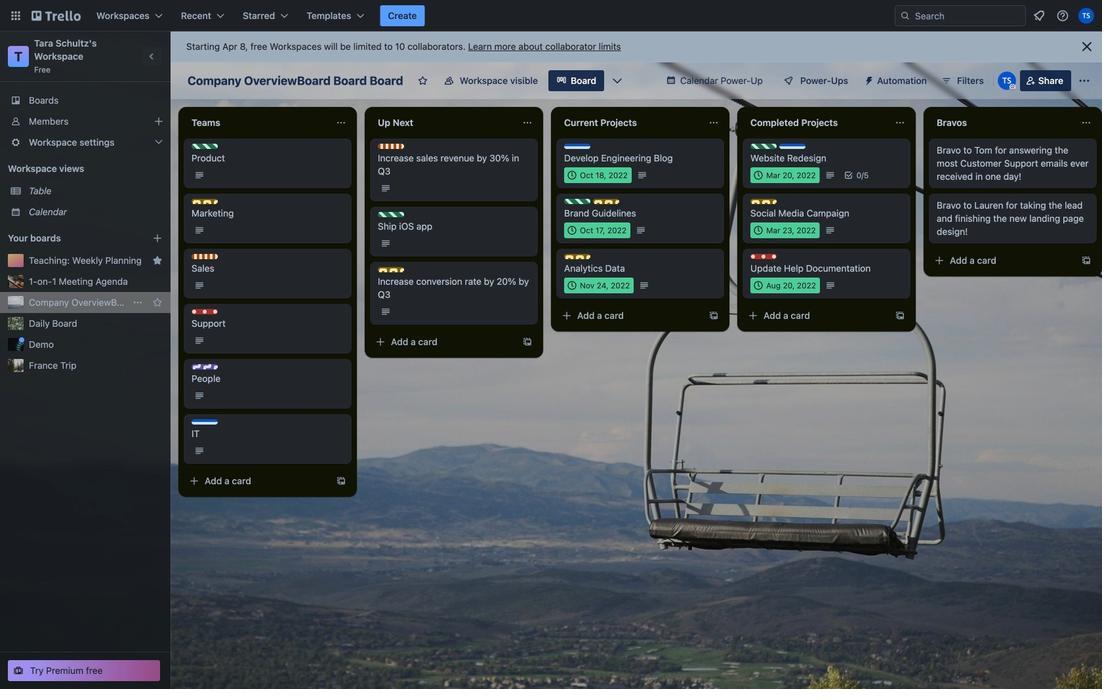 Task type: locate. For each thing, give the bounding box(es) containing it.
1 horizontal spatial color: red, title: "support" element
[[751, 254, 777, 259]]

1 vertical spatial color: red, title: "support" element
[[192, 309, 218, 314]]

1 horizontal spatial create from template… image
[[522, 337, 533, 347]]

color: red, title: "support" element
[[751, 254, 777, 259], [192, 309, 218, 314]]

add board image
[[152, 233, 163, 243]]

color: blue, title: "it" element
[[564, 144, 591, 149], [780, 144, 806, 149], [192, 419, 218, 425]]

board actions menu image
[[133, 297, 143, 308]]

color: orange, title: "sales" element
[[378, 144, 404, 149], [192, 254, 218, 259]]

None text field
[[184, 112, 331, 133]]

create from template… image
[[709, 310, 719, 321], [895, 310, 906, 321]]

starred icon image
[[152, 255, 163, 266]]

1 vertical spatial color: orange, title: "sales" element
[[192, 254, 218, 259]]

star or unstar board image
[[418, 75, 428, 86]]

workspace navigation collapse icon image
[[143, 47, 161, 66]]

color: purple, title: "people" element
[[192, 364, 218, 369]]

0 horizontal spatial create from template… image
[[709, 310, 719, 321]]

1 horizontal spatial create from template… image
[[895, 310, 906, 321]]

None text field
[[370, 112, 517, 133], [556, 112, 703, 133], [743, 112, 890, 133], [929, 112, 1076, 133], [370, 112, 517, 133], [556, 112, 703, 133], [743, 112, 890, 133], [929, 112, 1076, 133]]

None checkbox
[[564, 167, 632, 183], [751, 167, 820, 183], [564, 222, 631, 238], [751, 222, 820, 238], [564, 278, 634, 293], [751, 278, 820, 293], [564, 167, 632, 183], [751, 167, 820, 183], [564, 222, 631, 238], [751, 222, 820, 238], [564, 278, 634, 293], [751, 278, 820, 293]]

0 vertical spatial color: orange, title: "sales" element
[[378, 144, 404, 149]]

your boards with 6 items element
[[8, 230, 133, 246]]

0 horizontal spatial color: red, title: "support" element
[[192, 309, 218, 314]]

color: yellow, title: "marketing" element
[[192, 199, 218, 204], [593, 199, 619, 204], [751, 199, 777, 204], [564, 254, 591, 259], [378, 267, 404, 272]]

2 vertical spatial create from template… image
[[336, 476, 346, 486]]

2 horizontal spatial create from template… image
[[1081, 255, 1092, 266]]

this member is an admin of this board. image
[[1010, 84, 1016, 90]]

0 vertical spatial tara schultz (taraschultz7) image
[[1079, 8, 1095, 24]]

1 vertical spatial create from template… image
[[522, 337, 533, 347]]

sm image
[[859, 70, 877, 89]]

color: green, title: "product" element
[[192, 144, 218, 149], [751, 144, 777, 149], [564, 199, 591, 204], [378, 212, 404, 217]]

tara schultz (taraschultz7) image
[[1079, 8, 1095, 24], [998, 72, 1016, 90]]

0 horizontal spatial tara schultz (taraschultz7) image
[[998, 72, 1016, 90]]

create from template… image
[[1081, 255, 1092, 266], [522, 337, 533, 347], [336, 476, 346, 486]]

1 horizontal spatial tara schultz (taraschultz7) image
[[1079, 8, 1095, 24]]

1 create from template… image from the left
[[709, 310, 719, 321]]



Task type: describe. For each thing, give the bounding box(es) containing it.
tara schultz (taraschultz7) image inside primary element
[[1079, 8, 1095, 24]]

search image
[[900, 10, 911, 21]]

star icon image
[[152, 297, 163, 308]]

customize views image
[[611, 74, 624, 87]]

2 create from template… image from the left
[[895, 310, 906, 321]]

open information menu image
[[1057, 9, 1070, 22]]

0 notifications image
[[1032, 8, 1047, 24]]

0 vertical spatial color: red, title: "support" element
[[751, 254, 777, 259]]

back to home image
[[31, 5, 81, 26]]

0 horizontal spatial color: orange, title: "sales" element
[[192, 254, 218, 259]]

0 horizontal spatial create from template… image
[[336, 476, 346, 486]]

1 horizontal spatial color: blue, title: "it" element
[[564, 144, 591, 149]]

1 horizontal spatial color: orange, title: "sales" element
[[378, 144, 404, 149]]

primary element
[[0, 0, 1102, 31]]

1 vertical spatial tara schultz (taraschultz7) image
[[998, 72, 1016, 90]]

show menu image
[[1078, 74, 1091, 87]]

Search field
[[895, 5, 1026, 26]]

0 vertical spatial create from template… image
[[1081, 255, 1092, 266]]

2 horizontal spatial color: blue, title: "it" element
[[780, 144, 806, 149]]

0 horizontal spatial color: blue, title: "it" element
[[192, 419, 218, 425]]

Board name text field
[[181, 70, 410, 91]]



Task type: vqa. For each thing, say whether or not it's contained in the screenshot.
rightmost Create from template… icon
yes



